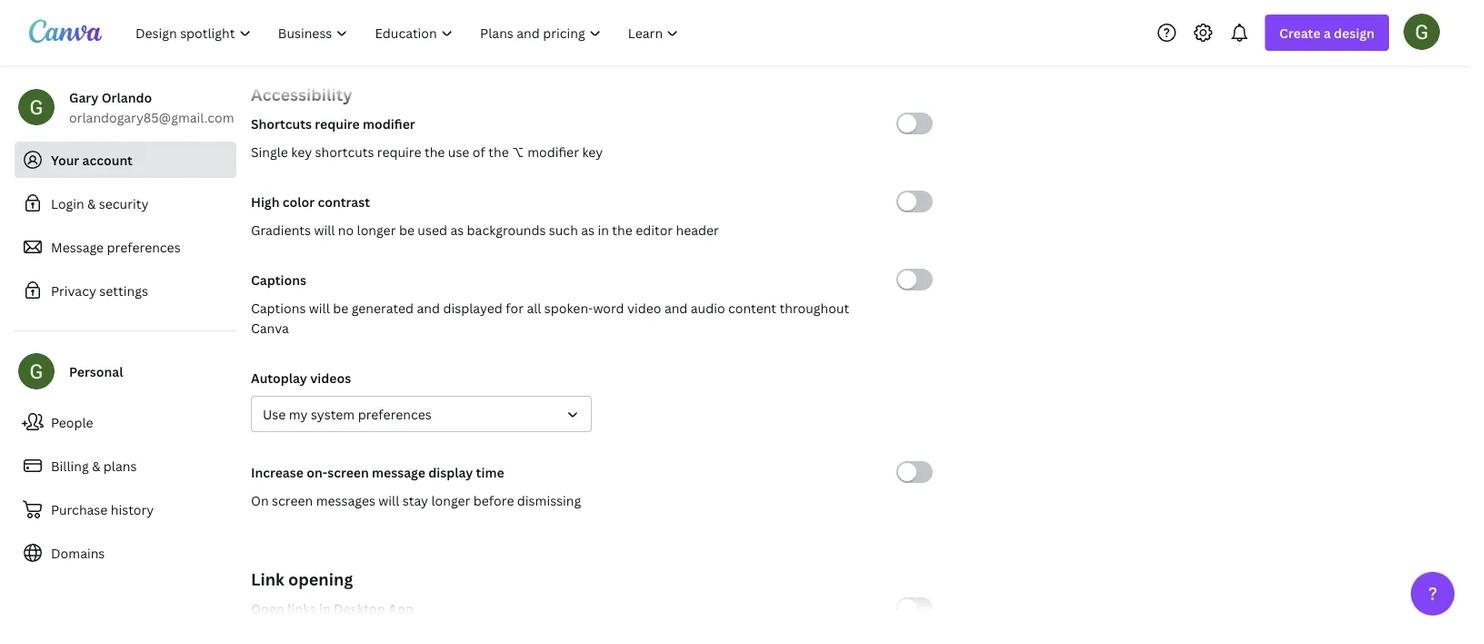 Task type: vqa. For each thing, say whether or not it's contained in the screenshot.
the bottom activities
no



Task type: describe. For each thing, give the bounding box(es) containing it.
will for be
[[309, 300, 330, 317]]

orlando
[[102, 89, 152, 106]]

messages
[[316, 492, 375, 510]]

open
[[251, 600, 284, 618]]

use
[[448, 143, 469, 160]]

1 vertical spatial in
[[319, 600, 331, 618]]

single key shortcuts require the use of the ⌥ modifier key
[[251, 143, 603, 160]]

top level navigation element
[[124, 15, 694, 51]]

audio
[[691, 300, 725, 317]]

links
[[287, 600, 316, 618]]

settings
[[99, 282, 148, 300]]

captions for captions
[[251, 271, 306, 289]]

all
[[527, 300, 541, 317]]

people
[[51, 414, 93, 431]]

open links in desktop app
[[251, 600, 413, 618]]

for
[[506, 300, 524, 317]]

create
[[1279, 24, 1321, 41]]

purchase history
[[51, 501, 154, 519]]

billing & plans link
[[15, 448, 236, 485]]

use my system preferences
[[263, 406, 432, 423]]

captions will be generated and displayed for all spoken-word video and audio content throughout canva
[[251, 300, 849, 337]]

security
[[99, 195, 149, 212]]

generated
[[351, 300, 414, 317]]

display
[[428, 464, 473, 481]]

orlandogary85@gmail.com
[[69, 109, 234, 126]]

gradients will no longer be used as backgrounds such as in the editor header
[[251, 221, 719, 239]]

preferences inside 'link'
[[107, 239, 181, 256]]

opening
[[288, 569, 353, 591]]

autoplay
[[251, 370, 307, 387]]

shortcuts
[[315, 143, 374, 160]]

single
[[251, 143, 288, 160]]

billing
[[51, 458, 89, 475]]

used
[[418, 221, 447, 239]]

throughout
[[780, 300, 849, 317]]

2 and from the left
[[664, 300, 688, 317]]

0 horizontal spatial longer
[[357, 221, 396, 239]]

be inside the captions will be generated and displayed for all spoken-word video and audio content throughout canva
[[333, 300, 348, 317]]

use
[[263, 406, 286, 423]]

on-
[[307, 464, 327, 481]]

login
[[51, 195, 84, 212]]

system
[[311, 406, 355, 423]]

history
[[111, 501, 154, 519]]

editor
[[636, 221, 673, 239]]

message preferences link
[[15, 229, 236, 265]]

your account link
[[15, 142, 236, 178]]

high
[[251, 193, 280, 210]]

stay
[[402, 492, 428, 510]]

link
[[251, 569, 284, 591]]

such
[[549, 221, 578, 239]]

0 horizontal spatial modifier
[[363, 115, 415, 132]]

high color contrast
[[251, 193, 370, 210]]

2 key from the left
[[582, 143, 603, 160]]

shortcuts
[[251, 115, 312, 132]]

1 horizontal spatial in
[[598, 221, 609, 239]]

1 vertical spatial longer
[[431, 492, 470, 510]]

domains
[[51, 545, 105, 562]]

your
[[51, 151, 79, 169]]

increase on-screen message display time
[[251, 464, 504, 481]]

displayed
[[443, 300, 503, 317]]

0 vertical spatial be
[[399, 221, 414, 239]]

1 as from the left
[[450, 221, 464, 239]]

autoplay videos
[[251, 370, 351, 387]]

a
[[1324, 24, 1331, 41]]

message
[[372, 464, 425, 481]]

preferences inside button
[[358, 406, 432, 423]]

color
[[283, 193, 315, 210]]



Task type: locate. For each thing, give the bounding box(es) containing it.
preferences up the message
[[358, 406, 432, 423]]

0 vertical spatial require
[[315, 115, 360, 132]]

0 horizontal spatial as
[[450, 221, 464, 239]]

captions inside the captions will be generated and displayed for all spoken-word video and audio content throughout canva
[[251, 300, 306, 317]]

1 captions from the top
[[251, 271, 306, 289]]

before
[[473, 492, 514, 510]]

the
[[424, 143, 445, 160], [488, 143, 509, 160], [612, 221, 633, 239]]

gradients
[[251, 221, 311, 239]]

0 vertical spatial preferences
[[107, 239, 181, 256]]

personal
[[69, 363, 123, 380]]

longer down the display
[[431, 492, 470, 510]]

1 and from the left
[[417, 300, 440, 317]]

domains link
[[15, 535, 236, 572]]

1 key from the left
[[291, 143, 312, 160]]

0 horizontal spatial be
[[333, 300, 348, 317]]

require
[[315, 115, 360, 132], [377, 143, 421, 160]]

1 vertical spatial be
[[333, 300, 348, 317]]

and right video on the left of page
[[664, 300, 688, 317]]

backgrounds
[[467, 221, 546, 239]]

privacy settings
[[51, 282, 148, 300]]

login & security link
[[15, 185, 236, 222]]

privacy settings link
[[15, 273, 236, 309]]

2 captions from the top
[[251, 300, 306, 317]]

& left plans
[[92, 458, 100, 475]]

create a design button
[[1265, 15, 1389, 51]]

will inside the captions will be generated and displayed for all spoken-word video and audio content throughout canva
[[309, 300, 330, 317]]

will for no
[[314, 221, 335, 239]]

0 vertical spatial &
[[87, 195, 96, 212]]

captions for captions will be generated and displayed for all spoken-word video and audio content throughout canva
[[251, 300, 306, 317]]

will left no at the top left
[[314, 221, 335, 239]]

spoken-
[[544, 300, 593, 317]]

1 horizontal spatial as
[[581, 221, 595, 239]]

videos
[[310, 370, 351, 387]]

be left generated
[[333, 300, 348, 317]]

1 vertical spatial &
[[92, 458, 100, 475]]

canva
[[251, 320, 289, 337]]

1 horizontal spatial require
[[377, 143, 421, 160]]

gary orlando image
[[1404, 13, 1440, 50]]

1 vertical spatial will
[[309, 300, 330, 317]]

1 horizontal spatial be
[[399, 221, 414, 239]]

1 vertical spatial screen
[[272, 492, 313, 510]]

the left use
[[424, 143, 445, 160]]

1 horizontal spatial the
[[488, 143, 509, 160]]

longer right no at the top left
[[357, 221, 396, 239]]

1 vertical spatial captions
[[251, 300, 306, 317]]

modifier up single key shortcuts require the use of the ⌥ modifier key
[[363, 115, 415, 132]]

video
[[627, 300, 661, 317]]

1 vertical spatial modifier
[[527, 143, 579, 160]]

my
[[289, 406, 308, 423]]

word
[[593, 300, 624, 317]]

the left ⌥
[[488, 143, 509, 160]]

in
[[598, 221, 609, 239], [319, 600, 331, 618]]

1 horizontal spatial screen
[[327, 464, 369, 481]]

0 horizontal spatial and
[[417, 300, 440, 317]]

gary orlando orlandogary85@gmail.com
[[69, 89, 234, 126]]

preferences down login & security link
[[107, 239, 181, 256]]

0 vertical spatial longer
[[357, 221, 396, 239]]

no
[[338, 221, 354, 239]]

purchase
[[51, 501, 108, 519]]

Use my system preferences button
[[251, 396, 592, 433]]

1 vertical spatial preferences
[[358, 406, 432, 423]]

modifier
[[363, 115, 415, 132], [527, 143, 579, 160]]

account
[[82, 151, 133, 169]]

plans
[[104, 458, 137, 475]]

shortcuts require modifier
[[251, 115, 415, 132]]

gary
[[69, 89, 98, 106]]

as right such
[[581, 221, 595, 239]]

1 horizontal spatial longer
[[431, 492, 470, 510]]

key right ⌥
[[582, 143, 603, 160]]

require right shortcuts
[[377, 143, 421, 160]]

key right the single
[[291, 143, 312, 160]]

accessibility
[[251, 83, 352, 105]]

screen down increase
[[272, 492, 313, 510]]

0 horizontal spatial in
[[319, 600, 331, 618]]

message
[[51, 239, 104, 256]]

on
[[251, 492, 269, 510]]

be
[[399, 221, 414, 239], [333, 300, 348, 317]]

2 vertical spatial will
[[378, 492, 399, 510]]

will left stay
[[378, 492, 399, 510]]

2 as from the left
[[581, 221, 595, 239]]

as right the used at left top
[[450, 221, 464, 239]]

your account
[[51, 151, 133, 169]]

design
[[1334, 24, 1375, 41]]

1 horizontal spatial key
[[582, 143, 603, 160]]

dismissing
[[517, 492, 581, 510]]

people link
[[15, 405, 236, 441]]

increase
[[251, 464, 304, 481]]

link opening
[[251, 569, 353, 591]]

& for login
[[87, 195, 96, 212]]

and left displayed
[[417, 300, 440, 317]]

0 vertical spatial in
[[598, 221, 609, 239]]

0 horizontal spatial the
[[424, 143, 445, 160]]

&
[[87, 195, 96, 212], [92, 458, 100, 475]]

login & security
[[51, 195, 149, 212]]

0 horizontal spatial key
[[291, 143, 312, 160]]

billing & plans
[[51, 458, 137, 475]]

0 vertical spatial will
[[314, 221, 335, 239]]

0 vertical spatial screen
[[327, 464, 369, 481]]

& for billing
[[92, 458, 100, 475]]

message preferences
[[51, 239, 181, 256]]

create a design
[[1279, 24, 1375, 41]]

1 horizontal spatial and
[[664, 300, 688, 317]]

of
[[473, 143, 485, 160]]

modifier right ⌥
[[527, 143, 579, 160]]

will
[[314, 221, 335, 239], [309, 300, 330, 317], [378, 492, 399, 510]]

require up shortcuts
[[315, 115, 360, 132]]

will left generated
[[309, 300, 330, 317]]

privacy
[[51, 282, 96, 300]]

in right links
[[319, 600, 331, 618]]

in right such
[[598, 221, 609, 239]]

and
[[417, 300, 440, 317], [664, 300, 688, 317]]

desktop
[[334, 600, 385, 618]]

⌥
[[512, 143, 524, 160]]

header
[[676, 221, 719, 239]]

purchase history link
[[15, 492, 236, 528]]

0 horizontal spatial screen
[[272, 492, 313, 510]]

screen
[[327, 464, 369, 481], [272, 492, 313, 510]]

& right login
[[87, 195, 96, 212]]

1 vertical spatial require
[[377, 143, 421, 160]]

0 horizontal spatial preferences
[[107, 239, 181, 256]]

contrast
[[318, 193, 370, 210]]

the left editor
[[612, 221, 633, 239]]

2 horizontal spatial the
[[612, 221, 633, 239]]

on screen messages will stay longer before dismissing
[[251, 492, 581, 510]]

content
[[728, 300, 776, 317]]

1 horizontal spatial modifier
[[527, 143, 579, 160]]

1 horizontal spatial preferences
[[358, 406, 432, 423]]

0 horizontal spatial require
[[315, 115, 360, 132]]

as
[[450, 221, 464, 239], [581, 221, 595, 239]]

0 vertical spatial captions
[[251, 271, 306, 289]]

screen up messages
[[327, 464, 369, 481]]

time
[[476, 464, 504, 481]]

0 vertical spatial modifier
[[363, 115, 415, 132]]

longer
[[357, 221, 396, 239], [431, 492, 470, 510]]

app
[[388, 600, 413, 618]]

be left the used at left top
[[399, 221, 414, 239]]



